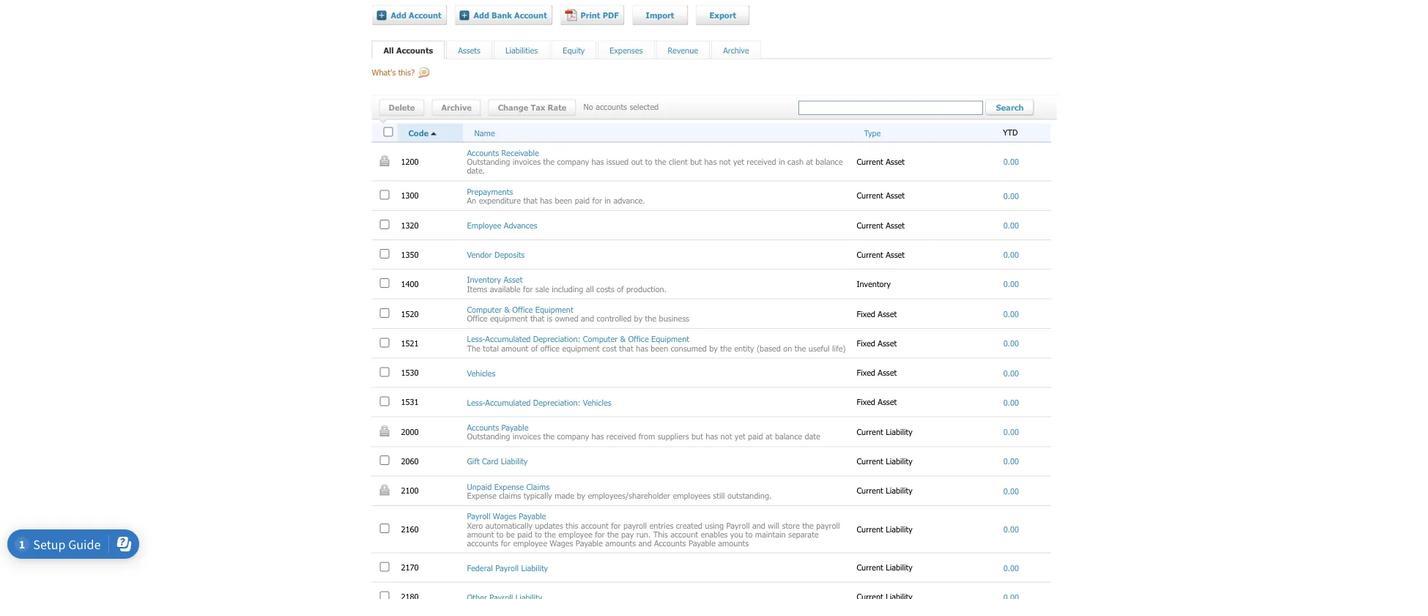 Task type: vqa. For each thing, say whether or not it's contained in the screenshot.
right Uploaded
no



Task type: describe. For each thing, give the bounding box(es) containing it.
assets
[[458, 45, 481, 55]]

cash
[[788, 157, 804, 167]]

by inside computer & office equipment office equipment that is owned and controlled by the business
[[634, 314, 643, 324]]

advances
[[504, 220, 538, 230]]

search
[[997, 102, 1024, 112]]

2160
[[401, 525, 421, 534]]

yet inside accounts receivable outstanding invoices the company has issued out to the client but has not yet received in cash at balance date.
[[734, 157, 744, 167]]

all accounts
[[384, 45, 433, 55]]

current asset for 1350
[[857, 249, 908, 259]]

payroll wages payable xero automatically updates this account for payroll entries created using payroll and will store the payroll amount to be paid to the employee for the pay run. this account enables you to maintain separate accounts for employee wages payable amounts and accounts payable amounts
[[467, 511, 840, 548]]

asset for 1300
[[886, 191, 905, 200]]

0.00 for 1200
[[1004, 157, 1020, 167]]

change tax rate
[[498, 103, 567, 113]]

0.00 for 2170
[[1004, 563, 1020, 573]]

accounts inside accounts payable outstanding invoices the company has received from suppliers but has not yet paid at balance date
[[467, 423, 499, 433]]

0 horizontal spatial employee
[[513, 538, 547, 548]]

pdf
[[603, 10, 619, 20]]

0.00 for 1531
[[1004, 398, 1020, 407]]

revenue
[[668, 45, 699, 55]]

federal payroll liability
[[467, 563, 548, 573]]

that inside computer & office equipment office equipment that is owned and controlled by the business
[[531, 314, 545, 324]]

0.00 for 2160
[[1004, 525, 1020, 535]]

deposits
[[495, 250, 525, 260]]

gift card liability link
[[467, 457, 528, 467]]

the inside computer & office equipment office equipment that is owned and controlled by the business
[[645, 314, 657, 324]]

invoices for accounts receivable
[[513, 157, 541, 167]]

has inside less-accumulated depreciation: computer & office equipment the total amount of office equipment cost that has been consumed by the entity (based on the useful life)
[[636, 343, 648, 353]]

0.00 link for 2160
[[1004, 525, 1020, 535]]

has left the issued on the top of the page
[[592, 157, 604, 167]]

xero
[[467, 521, 483, 531]]

for inside inventory asset items available for sale including all costs of production.
[[523, 284, 533, 294]]

archive for the top archive link
[[723, 45, 749, 55]]

employee advances
[[467, 220, 538, 230]]

assets link
[[458, 45, 481, 55]]

accounts up this?
[[396, 45, 433, 55]]

to inside accounts receivable outstanding invoices the company has issued out to the client but has not yet received in cash at balance date.
[[646, 157, 653, 167]]

2 amounts from the left
[[718, 538, 749, 548]]

0.00 link for 2000
[[1004, 427, 1020, 437]]

this?
[[398, 68, 415, 77]]

what's
[[372, 68, 396, 77]]

accounts inside accounts receivable outstanding invoices the company has issued out to the client but has not yet received in cash at balance date.
[[467, 148, 499, 158]]

code link
[[409, 128, 460, 140]]

0 vertical spatial vehicles
[[467, 368, 496, 378]]

the right store
[[803, 521, 814, 531]]

the left entity
[[721, 343, 732, 353]]

add account link
[[372, 5, 447, 25]]

type link
[[864, 128, 881, 138]]

0.00 for 1520
[[1004, 309, 1020, 319]]

0.00 for 1300
[[1004, 191, 1020, 201]]

all
[[384, 45, 394, 55]]

add bank account link
[[455, 5, 553, 25]]

by inside less-accumulated depreciation: computer & office equipment the total amount of office equipment cost that has been consumed by the entity (based on the useful life)
[[710, 343, 718, 353]]

receivable
[[502, 148, 539, 158]]

has right suppliers
[[706, 432, 718, 442]]

the left the this
[[545, 529, 556, 539]]

employee
[[467, 220, 502, 230]]

current for 2000
[[857, 427, 884, 437]]

inventory asset items available for sale including all costs of production.
[[467, 275, 667, 294]]

1400
[[401, 279, 421, 289]]

0 vertical spatial wages
[[493, 511, 517, 521]]

inventory for inventory
[[857, 279, 894, 289]]

not inside accounts payable outstanding invoices the company has received from suppliers but has not yet paid at balance date
[[721, 432, 732, 442]]

ytd
[[1004, 128, 1018, 137]]

for inside prepayments an expenditure that has been paid for in advance.
[[593, 196, 602, 205]]

computer inside computer & office equipment office equipment that is owned and controlled by the business
[[467, 305, 502, 314]]

account inside add account link
[[409, 10, 442, 20]]

asset for 1350
[[886, 249, 905, 259]]

prepayments link
[[467, 186, 513, 196]]

depreciation: for vehicles
[[533, 398, 581, 407]]

consumed
[[671, 343, 707, 353]]

asset inside inventory asset items available for sale including all costs of production.
[[504, 275, 523, 285]]

current asset for 1320
[[857, 220, 908, 230]]

on
[[784, 343, 792, 353]]

expense left claims
[[467, 491, 497, 501]]

what's this? link
[[372, 68, 431, 88]]

(based
[[757, 343, 781, 353]]

1320
[[401, 220, 421, 230]]

search button
[[986, 99, 1035, 117]]

fixed asset for 1520
[[857, 309, 900, 319]]

outstanding.
[[728, 491, 772, 501]]

fixed asset for 1530
[[857, 368, 900, 378]]

liability for 2060
[[886, 456, 913, 466]]

asset for 1520
[[878, 309, 897, 319]]

accounts receivable outstanding invoices the company has issued out to the client but has not yet received in cash at balance date.
[[467, 148, 843, 176]]

export link
[[696, 5, 750, 25]]

maintain
[[755, 529, 786, 539]]

payable inside accounts payable outstanding invoices the company has received from suppliers but has not yet paid at balance date
[[502, 423, 529, 433]]

payable down typically
[[519, 511, 546, 521]]

in inside prepayments an expenditure that has been paid for in advance.
[[605, 196, 611, 205]]

of inside less-accumulated depreciation: computer & office equipment the total amount of office equipment cost that has been consumed by the entity (based on the useful life)
[[531, 343, 538, 353]]

add account
[[391, 10, 442, 20]]

delete
[[389, 103, 415, 113]]

2 current liability from the top
[[857, 456, 915, 466]]

you cannot delete/archive system accounts. image for 2100
[[380, 485, 390, 496]]

fixed for 1520
[[857, 309, 876, 319]]

but inside accounts payable outstanding invoices the company has received from suppliers but has not yet paid at balance date
[[692, 432, 703, 442]]

2 horizontal spatial payroll
[[727, 521, 750, 531]]

archive for archive link to the left
[[442, 103, 472, 113]]

but inside accounts receivable outstanding invoices the company has issued out to the client but has not yet received in cash at balance date.
[[690, 157, 702, 167]]

not inside accounts receivable outstanding invoices the company has issued out to the client but has not yet received in cash at balance date.
[[720, 157, 731, 167]]

and inside computer & office equipment office equipment that is owned and controlled by the business
[[581, 314, 594, 324]]

2170
[[401, 563, 421, 573]]

the
[[467, 343, 481, 353]]

accumulated for less-accumulated depreciation: vehicles
[[485, 398, 531, 407]]

made
[[555, 491, 575, 501]]

1350
[[401, 249, 421, 259]]

updates
[[535, 521, 563, 531]]

gift card liability
[[467, 457, 528, 467]]

fixed for 1530
[[857, 368, 876, 378]]

1521
[[401, 338, 421, 348]]

company for received
[[557, 432, 589, 442]]

name link
[[475, 128, 495, 138]]

5 current liability from the top
[[857, 563, 915, 573]]

that inside prepayments an expenditure that has been paid for in advance.
[[524, 196, 538, 205]]

claims
[[527, 482, 550, 492]]

1 payroll from the left
[[624, 521, 647, 531]]

is
[[547, 314, 553, 324]]

advance.
[[614, 196, 645, 205]]

production.
[[627, 284, 667, 294]]

available
[[490, 284, 521, 294]]

office inside less-accumulated depreciation: computer & office equipment the total amount of office equipment cost that has been consumed by the entity (based on the useful life)
[[629, 334, 649, 344]]

liabilities link
[[506, 45, 538, 55]]

tax
[[531, 103, 546, 113]]

account inside the add bank account 'link'
[[515, 10, 547, 20]]

current liability for payroll wages payable xero automatically updates this account for payroll entries created using payroll and will store the payroll amount to be paid to the employee for the pay run. this account enables you to maintain separate accounts for employee wages payable amounts and accounts payable amounts
[[857, 525, 915, 534]]

0 horizontal spatial payroll
[[467, 511, 491, 521]]

at inside accounts payable outstanding invoices the company has received from suppliers but has not yet paid at balance date
[[766, 432, 773, 442]]

computer & office equipment link
[[467, 305, 574, 314]]

from
[[639, 432, 655, 442]]

0.00 for 1320
[[1004, 220, 1020, 230]]

gift
[[467, 457, 480, 467]]

0 vertical spatial archive link
[[723, 45, 749, 55]]

amount inside payroll wages payable xero automatically updates this account for payroll entries created using payroll and will store the payroll amount to be paid to the employee for the pay run. this account enables you to maintain separate accounts for employee wages payable amounts and accounts payable amounts
[[467, 529, 494, 539]]

add for add bank account
[[474, 10, 489, 20]]

add bank account
[[474, 10, 547, 20]]

be
[[506, 529, 515, 539]]

import link
[[632, 5, 689, 25]]

this
[[654, 529, 668, 539]]

paid inside prepayments an expenditure that has been paid for in advance.
[[575, 196, 590, 205]]

code
[[409, 128, 429, 138]]

payable down the this
[[576, 538, 603, 548]]

print
[[581, 10, 601, 20]]

less- for less-accumulated depreciation: vehicles
[[467, 398, 485, 407]]

current for 1320
[[857, 220, 884, 230]]

1531
[[401, 397, 421, 407]]

created
[[676, 521, 703, 531]]

cost
[[603, 343, 617, 353]]

unpaid
[[467, 482, 492, 492]]

life)
[[833, 343, 846, 353]]

been inside less-accumulated depreciation: computer & office equipment the total amount of office equipment cost that has been consumed by the entity (based on the useful life)
[[651, 343, 668, 353]]

date.
[[467, 166, 485, 176]]

you cannot delete/archive system accounts. image
[[380, 155, 390, 166]]

to right be
[[535, 529, 542, 539]]

0.00 link for 1520
[[1004, 309, 1020, 319]]

vendor deposits
[[467, 250, 525, 260]]

revenue link
[[668, 45, 699, 55]]

received inside accounts payable outstanding invoices the company has received from suppliers but has not yet paid at balance date
[[607, 432, 636, 442]]

equipment inside computer & office equipment office equipment that is owned and controlled by the business
[[490, 314, 528, 324]]

0.00 for 1400
[[1004, 279, 1020, 289]]

claims
[[499, 491, 521, 501]]

accounts inside payroll wages payable xero automatically updates this account for payroll entries created using payroll and will store the payroll amount to be paid to the employee for the pay run. this account enables you to maintain separate accounts for employee wages payable amounts and accounts payable amounts
[[467, 538, 499, 548]]

fixed for 1531
[[857, 397, 876, 407]]

add for add account
[[391, 10, 407, 20]]

1 vertical spatial vehicles
[[583, 398, 612, 407]]

export
[[710, 10, 737, 20]]

accounts receivable link
[[467, 148, 539, 158]]

1 horizontal spatial office
[[512, 305, 533, 314]]

0.00 link for 1521
[[1004, 339, 1020, 349]]

0.00 link for 2170
[[1004, 563, 1020, 573]]

payroll wages payable link
[[467, 511, 546, 521]]

run.
[[637, 529, 651, 539]]

computer inside less-accumulated depreciation: computer & office equipment the total amount of office equipment cost that has been consumed by the entity (based on the useful life)
[[583, 334, 618, 344]]

separate
[[789, 529, 819, 539]]

0.00 link for 1530
[[1004, 368, 1020, 378]]

current for 2060
[[857, 456, 884, 466]]

the left the client
[[655, 157, 667, 167]]



Task type: locate. For each thing, give the bounding box(es) containing it.
0.00 for 2000
[[1004, 427, 1020, 437]]

the right on
[[795, 343, 806, 353]]

1520
[[401, 309, 421, 319]]

vehicles up accounts payable outstanding invoices the company has received from suppliers but has not yet paid at balance date
[[583, 398, 612, 407]]

expenses
[[610, 45, 643, 55]]

outstanding for payable
[[467, 432, 510, 442]]

to right the you at the bottom
[[746, 529, 753, 539]]

3 fixed asset from the top
[[857, 368, 900, 378]]

5 current from the top
[[857, 427, 884, 437]]

has
[[592, 157, 604, 167], [705, 157, 717, 167], [540, 196, 553, 205], [636, 343, 648, 353], [592, 432, 604, 442], [706, 432, 718, 442]]

client
[[669, 157, 688, 167]]

payroll right store
[[817, 521, 840, 531]]

1 current asset from the top
[[857, 156, 908, 166]]

2 horizontal spatial paid
[[748, 432, 763, 442]]

company inside accounts receivable outstanding invoices the company has issued out to the client but has not yet received in cash at balance date.
[[557, 157, 589, 167]]

selected
[[630, 102, 659, 111]]

9 current from the top
[[857, 563, 884, 573]]

2 vertical spatial by
[[577, 491, 586, 501]]

print pdf
[[581, 10, 619, 20]]

of
[[617, 284, 624, 294], [531, 343, 538, 353]]

and
[[581, 314, 594, 324], [753, 521, 766, 531], [639, 538, 652, 548]]

computer down controlled
[[583, 334, 618, 344]]

equipment left 'cost'
[[562, 343, 600, 353]]

13 0.00 from the top
[[1004, 525, 1020, 535]]

6 current from the top
[[857, 456, 884, 466]]

0 horizontal spatial &
[[505, 305, 510, 314]]

2 payroll from the left
[[817, 521, 840, 531]]

office
[[541, 343, 560, 353]]

less- inside less-accumulated depreciation: computer & office equipment the total amount of office equipment cost that has been consumed by the entity (based on the useful life)
[[467, 334, 485, 344]]

invoices down less-accumulated depreciation: vehicles link
[[513, 432, 541, 442]]

1300
[[401, 191, 421, 200]]

change tax rate link
[[488, 99, 576, 116]]

4 fixed from the top
[[857, 397, 876, 407]]

been right expenditure
[[555, 196, 573, 205]]

office right 'cost'
[[629, 334, 649, 344]]

7 0.00 from the top
[[1004, 339, 1020, 349]]

1 vertical spatial you cannot delete/archive system accounts. image
[[380, 485, 390, 496]]

not right suppliers
[[721, 432, 732, 442]]

add left bank
[[474, 10, 489, 20]]

liability for 2170
[[886, 563, 913, 573]]

entries
[[650, 521, 674, 531]]

2 0.00 link from the top
[[1004, 191, 1020, 201]]

4 0.00 link from the top
[[1004, 250, 1020, 260]]

accumulated up accounts payable link
[[485, 398, 531, 407]]

2 add from the left
[[474, 10, 489, 20]]

0 horizontal spatial in
[[605, 196, 611, 205]]

equipment down business
[[652, 334, 690, 344]]

yet
[[734, 157, 744, 167], [735, 432, 746, 442]]

0.00 for 1521
[[1004, 339, 1020, 349]]

0 vertical spatial paid
[[575, 196, 590, 205]]

0 vertical spatial that
[[524, 196, 538, 205]]

by inside unpaid expense claims expense claims typically made by employees/shareholder employees still outstanding.
[[577, 491, 586, 501]]

account right the this
[[581, 521, 609, 531]]

in left advance.
[[605, 196, 611, 205]]

2 invoices from the top
[[513, 432, 541, 442]]

has right expenditure
[[540, 196, 553, 205]]

0 horizontal spatial account
[[409, 10, 442, 20]]

inventory asset link
[[467, 275, 523, 285]]

liability
[[886, 427, 913, 437], [886, 456, 913, 466], [501, 457, 528, 467], [886, 486, 913, 496], [886, 525, 913, 534], [886, 563, 913, 573], [521, 563, 548, 573]]

has inside prepayments an expenditure that has been paid for in advance.
[[540, 196, 553, 205]]

current liability
[[857, 427, 915, 437], [857, 456, 915, 466], [857, 486, 915, 496], [857, 525, 915, 534], [857, 563, 915, 573]]

received
[[747, 157, 777, 167], [607, 432, 636, 442]]

depreciation: inside less-accumulated depreciation: computer & office equipment the total amount of office equipment cost that has been consumed by the entity (based on the useful life)
[[533, 334, 581, 344]]

company
[[557, 157, 589, 167], [557, 432, 589, 442]]

2 vertical spatial paid
[[518, 529, 533, 539]]

1 horizontal spatial payroll
[[496, 563, 519, 573]]

3 current liability from the top
[[857, 486, 915, 496]]

less- down the vehicles link
[[467, 398, 485, 407]]

invoices
[[513, 157, 541, 167], [513, 432, 541, 442]]

been left consumed
[[651, 343, 668, 353]]

unpaid expense claims expense claims typically made by employees/shareholder employees still outstanding.
[[467, 482, 772, 501]]

6 0.00 link from the top
[[1004, 309, 1020, 319]]

equipment inside computer & office equipment office equipment that is owned and controlled by the business
[[536, 305, 574, 314]]

2 vertical spatial and
[[639, 538, 652, 548]]

you cannot delete/archive system accounts. image left 2000
[[380, 426, 390, 437]]

1 vertical spatial depreciation:
[[533, 398, 581, 407]]

2 accumulated from the top
[[485, 398, 531, 407]]

received inside accounts receivable outstanding invoices the company has issued out to the client but has not yet received in cash at balance date.
[[747, 157, 777, 167]]

2 0.00 from the top
[[1004, 191, 1020, 201]]

amounts down using
[[718, 538, 749, 548]]

0.00 link for 1350
[[1004, 250, 1020, 260]]

you cannot delete/archive system accounts. image for 2000
[[380, 426, 390, 437]]

payroll
[[467, 511, 491, 521], [727, 521, 750, 531], [496, 563, 519, 573]]

costs
[[597, 284, 615, 294]]

add
[[391, 10, 407, 20], [474, 10, 489, 20]]

that inside less-accumulated depreciation: computer & office equipment the total amount of office equipment cost that has been consumed by the entity (based on the useful life)
[[620, 343, 634, 353]]

owned
[[555, 314, 579, 324]]

invoices for accounts payable
[[513, 432, 541, 442]]

been
[[555, 196, 573, 205], [651, 343, 668, 353]]

archive link down export
[[723, 45, 749, 55]]

0 horizontal spatial wages
[[493, 511, 517, 521]]

archive down export
[[723, 45, 749, 55]]

10 0.00 from the top
[[1004, 427, 1020, 437]]

of inside inventory asset items available for sale including all costs of production.
[[617, 284, 624, 294]]

office down items at left
[[467, 314, 488, 324]]

items
[[467, 284, 488, 294]]

controlled
[[597, 314, 632, 324]]

1 accumulated from the top
[[485, 334, 531, 344]]

federal
[[467, 563, 493, 573]]

vehicles down the
[[467, 368, 496, 378]]

3 0.00 link from the top
[[1004, 220, 1020, 230]]

11 0.00 link from the top
[[1004, 457, 1020, 467]]

0 vertical spatial of
[[617, 284, 624, 294]]

1 fixed asset from the top
[[857, 309, 900, 319]]

1 horizontal spatial archive link
[[723, 45, 749, 55]]

current for 1200
[[857, 156, 884, 166]]

2 you cannot delete/archive system accounts. image from the top
[[380, 485, 390, 496]]

amounts
[[606, 538, 636, 548], [718, 538, 749, 548]]

amount left be
[[467, 529, 494, 539]]

0 horizontal spatial office
[[467, 314, 488, 324]]

5 0.00 from the top
[[1004, 279, 1020, 289]]

this
[[566, 521, 579, 531]]

equipment inside less-accumulated depreciation: computer & office equipment the total amount of office equipment cost that has been consumed by the entity (based on the useful life)
[[652, 334, 690, 344]]

11 0.00 from the top
[[1004, 457, 1020, 467]]

None checkbox
[[380, 279, 390, 288], [380, 338, 390, 348], [380, 368, 390, 377], [380, 397, 390, 406], [380, 592, 390, 600], [380, 279, 390, 288], [380, 338, 390, 348], [380, 368, 390, 377], [380, 397, 390, 406], [380, 592, 390, 600]]

useful
[[809, 343, 830, 353]]

of left office
[[531, 343, 538, 353]]

current for 2170
[[857, 563, 884, 573]]

amounts left run.
[[606, 538, 636, 548]]

0.00 for 2060
[[1004, 457, 1020, 467]]

1 vertical spatial but
[[692, 432, 703, 442]]

current liability for unpaid expense claims expense claims typically made by employees/shareholder employees still outstanding.
[[857, 486, 915, 496]]

2000
[[401, 427, 421, 437]]

prepayments an expenditure that has been paid for in advance.
[[467, 186, 645, 205]]

change
[[498, 103, 529, 113]]

0 horizontal spatial equipment
[[536, 305, 574, 314]]

2 current asset from the top
[[857, 191, 908, 200]]

invoices inside accounts payable outstanding invoices the company has received from suppliers but has not yet paid at balance date
[[513, 432, 541, 442]]

payable
[[502, 423, 529, 433], [519, 511, 546, 521], [576, 538, 603, 548], [689, 538, 716, 548]]

0.00 link for 1300
[[1004, 191, 1020, 201]]

0 horizontal spatial inventory
[[467, 275, 501, 285]]

vehicles
[[467, 368, 496, 378], [583, 398, 612, 407]]

0 horizontal spatial been
[[555, 196, 573, 205]]

add up all accounts
[[391, 10, 407, 20]]

yet inside accounts payable outstanding invoices the company has received from suppliers but has not yet paid at balance date
[[735, 432, 746, 442]]

payable down using
[[689, 538, 716, 548]]

1 horizontal spatial of
[[617, 284, 624, 294]]

0 horizontal spatial at
[[766, 432, 773, 442]]

less- up the vehicles link
[[467, 334, 485, 344]]

& inside computer & office equipment office equipment that is owned and controlled by the business
[[505, 305, 510, 314]]

outstanding inside accounts payable outstanding invoices the company has received from suppliers but has not yet paid at balance date
[[467, 432, 510, 442]]

balance inside accounts payable outstanding invoices the company has received from suppliers but has not yet paid at balance date
[[775, 432, 803, 442]]

2 outstanding from the top
[[467, 432, 510, 442]]

by right consumed
[[710, 343, 718, 353]]

0 horizontal spatial add
[[391, 10, 407, 20]]

1 amounts from the left
[[606, 538, 636, 548]]

1 add from the left
[[391, 10, 407, 20]]

9 0.00 from the top
[[1004, 398, 1020, 407]]

equipment inside less-accumulated depreciation: computer & office equipment the total amount of office equipment cost that has been consumed by the entity (based on the useful life)
[[562, 343, 600, 353]]

account right bank
[[515, 10, 547, 20]]

federal payroll liability link
[[467, 563, 548, 573]]

2 depreciation: from the top
[[533, 398, 581, 407]]

outstanding for receivable
[[467, 157, 510, 167]]

wages
[[493, 511, 517, 521], [550, 538, 573, 548]]

less-accumulated depreciation: computer & office equipment the total amount of office equipment cost that has been consumed by the entity (based on the useful life)
[[467, 334, 846, 353]]

delete link
[[379, 99, 425, 116]]

has left from
[[592, 432, 604, 442]]

0 horizontal spatial accounts
[[467, 538, 499, 548]]

1 outstanding from the top
[[467, 157, 510, 167]]

0.00 link for 2060
[[1004, 457, 1020, 467]]

1 horizontal spatial &
[[621, 334, 626, 344]]

8 current from the top
[[857, 525, 884, 534]]

3 current from the top
[[857, 220, 884, 230]]

accumulated down computer & office equipment link
[[485, 334, 531, 344]]

14 0.00 link from the top
[[1004, 563, 1020, 573]]

fixed for 1521
[[857, 338, 876, 348]]

1 0.00 link from the top
[[1004, 157, 1020, 167]]

7 0.00 link from the top
[[1004, 339, 1020, 349]]

the inside accounts payable outstanding invoices the company has received from suppliers but has not yet paid at balance date
[[543, 432, 555, 442]]

fixed asset for 1521
[[857, 338, 900, 348]]

1 horizontal spatial archive
[[723, 45, 749, 55]]

0.00 link for 1200
[[1004, 157, 1020, 167]]

1 horizontal spatial account
[[671, 529, 698, 539]]

equity link
[[563, 45, 585, 55]]

1 vertical spatial equipment
[[652, 334, 690, 344]]

6 0.00 from the top
[[1004, 309, 1020, 319]]

accounts inside payroll wages payable xero automatically updates this account for payroll entries created using payroll and will store the payroll amount to be paid to the employee for the pay run. this account enables you to maintain separate accounts for employee wages payable amounts and accounts payable amounts
[[654, 538, 686, 548]]

in inside accounts receivable outstanding invoices the company has issued out to the client but has not yet received in cash at balance date.
[[779, 157, 785, 167]]

1 horizontal spatial received
[[747, 157, 777, 167]]

balance right cash
[[816, 157, 843, 167]]

1 less- from the top
[[467, 334, 485, 344]]

3 fixed from the top
[[857, 368, 876, 378]]

0 vertical spatial received
[[747, 157, 777, 167]]

the right receivable
[[543, 157, 555, 167]]

accounts right no
[[596, 102, 627, 111]]

yet up outstanding.
[[735, 432, 746, 442]]

1 you cannot delete/archive system accounts. image from the top
[[380, 426, 390, 437]]

1 horizontal spatial been
[[651, 343, 668, 353]]

received left cash
[[747, 157, 777, 167]]

0 horizontal spatial vehicles
[[467, 368, 496, 378]]

balance inside accounts receivable outstanding invoices the company has issued out to the client but has not yet received in cash at balance date.
[[816, 157, 843, 167]]

bank
[[492, 10, 512, 20]]

1 horizontal spatial inventory
[[857, 279, 894, 289]]

0 vertical spatial computer
[[467, 305, 502, 314]]

inventory inside inventory asset items available for sale including all costs of production.
[[467, 275, 501, 285]]

0 vertical spatial depreciation:
[[533, 334, 581, 344]]

accounts payable outstanding invoices the company has received from suppliers but has not yet paid at balance date
[[467, 423, 821, 442]]

2060
[[401, 456, 421, 466]]

1 vertical spatial balance
[[775, 432, 803, 442]]

paid right be
[[518, 529, 533, 539]]

1 vertical spatial accounts
[[467, 538, 499, 548]]

2 account from the left
[[515, 10, 547, 20]]

that left is
[[531, 314, 545, 324]]

invoices inside accounts receivable outstanding invoices the company has issued out to the client but has not yet received in cash at balance date.
[[513, 157, 541, 167]]

3 0.00 from the top
[[1004, 220, 1020, 230]]

0 vertical spatial equipment
[[536, 305, 574, 314]]

1 vertical spatial archive link
[[432, 99, 481, 116]]

been inside prepayments an expenditure that has been paid for in advance.
[[555, 196, 573, 205]]

1 horizontal spatial in
[[779, 157, 785, 167]]

8 0.00 link from the top
[[1004, 368, 1020, 378]]

8 0.00 from the top
[[1004, 368, 1020, 378]]

depreciation: down office
[[533, 398, 581, 407]]

liability for 2000
[[886, 427, 913, 437]]

archive link
[[723, 45, 749, 55], [432, 99, 481, 116]]

accumulated inside less-accumulated depreciation: computer & office equipment the total amount of office equipment cost that has been consumed by the entity (based on the useful life)
[[485, 334, 531, 344]]

4 0.00 from the top
[[1004, 250, 1020, 260]]

& down available
[[505, 305, 510, 314]]

1 vertical spatial not
[[721, 432, 732, 442]]

1 account from the left
[[409, 10, 442, 20]]

2 vertical spatial that
[[620, 343, 634, 353]]

9 0.00 link from the top
[[1004, 398, 1020, 407]]

current for 2100
[[857, 486, 884, 496]]

0.00 link for 1531
[[1004, 398, 1020, 407]]

add inside 'link'
[[474, 10, 489, 20]]

0 horizontal spatial amount
[[467, 529, 494, 539]]

1 vertical spatial of
[[531, 343, 538, 353]]

0.00 link for 1320
[[1004, 220, 1020, 230]]

accounts down entries
[[654, 538, 686, 548]]

0.00 for 1530
[[1004, 368, 1020, 378]]

invoices up prepayments an expenditure that has been paid for in advance.
[[513, 157, 541, 167]]

0 horizontal spatial amounts
[[606, 538, 636, 548]]

outstanding up card
[[467, 432, 510, 442]]

2 current from the top
[[857, 191, 884, 200]]

asset for 1200
[[886, 156, 905, 166]]

you cannot delete/archive system accounts. image left 2100
[[380, 485, 390, 496]]

0 horizontal spatial received
[[607, 432, 636, 442]]

liability for 2100
[[886, 486, 913, 496]]

1 fixed from the top
[[857, 309, 876, 319]]

and right owned
[[581, 314, 594, 324]]

but right the client
[[690, 157, 702, 167]]

less- for less-accumulated depreciation: computer & office equipment the total amount of office equipment cost that has been consumed by the entity (based on the useful life)
[[467, 334, 485, 344]]

2 horizontal spatial office
[[629, 334, 649, 344]]

at inside accounts receivable outstanding invoices the company has issued out to the client but has not yet received in cash at balance date.
[[807, 157, 813, 167]]

7 current from the top
[[857, 486, 884, 496]]

using
[[705, 521, 724, 531]]

the down less-accumulated depreciation: vehicles link
[[543, 432, 555, 442]]

that up advances
[[524, 196, 538, 205]]

0 vertical spatial not
[[720, 157, 731, 167]]

by right made
[[577, 491, 586, 501]]

has right 'cost'
[[636, 343, 648, 353]]

& right 'cost'
[[621, 334, 626, 344]]

1 vertical spatial and
[[753, 521, 766, 531]]

1 horizontal spatial accounts
[[596, 102, 627, 111]]

3 current asset from the top
[[857, 220, 908, 230]]

1 horizontal spatial employee
[[559, 529, 593, 539]]

0 vertical spatial equipment
[[490, 314, 528, 324]]

1 vertical spatial yet
[[735, 432, 746, 442]]

asset for 1531
[[878, 397, 897, 407]]

current asset for 1200
[[857, 156, 908, 166]]

that
[[524, 196, 538, 205], [531, 314, 545, 324], [620, 343, 634, 353]]

2 fixed asset from the top
[[857, 338, 900, 348]]

0.00 link for 1400
[[1004, 279, 1020, 289]]

office down available
[[512, 305, 533, 314]]

2100
[[401, 486, 421, 496]]

0 horizontal spatial and
[[581, 314, 594, 324]]

computer down items at left
[[467, 305, 502, 314]]

asset for 1530
[[878, 368, 897, 378]]

archive link up code link
[[432, 99, 481, 116]]

of right costs
[[617, 284, 624, 294]]

equity
[[563, 45, 585, 55]]

current for 1350
[[857, 249, 884, 259]]

1 horizontal spatial wages
[[550, 538, 573, 548]]

computer & office equipment office equipment that is owned and controlled by the business
[[467, 305, 690, 324]]

10 0.00 link from the top
[[1004, 427, 1020, 437]]

12 0.00 from the top
[[1004, 486, 1020, 496]]

vendor
[[467, 250, 492, 260]]

0 vertical spatial company
[[557, 157, 589, 167]]

1 horizontal spatial by
[[634, 314, 643, 324]]

company up prepayments an expenditure that has been paid for in advance.
[[557, 157, 589, 167]]

accounts up date.
[[467, 148, 499, 158]]

0 vertical spatial been
[[555, 196, 573, 205]]

1 vertical spatial been
[[651, 343, 668, 353]]

account right this
[[671, 529, 698, 539]]

equipment down sale on the top left of page
[[536, 305, 574, 314]]

0 vertical spatial accounts
[[596, 102, 627, 111]]

4 current asset from the top
[[857, 249, 908, 259]]

balance
[[816, 157, 843, 167], [775, 432, 803, 442]]

less-accumulated depreciation: vehicles link
[[467, 398, 612, 407]]

12 0.00 link from the top
[[1004, 486, 1020, 496]]

asset for 1521
[[878, 338, 897, 348]]

0 vertical spatial but
[[690, 157, 702, 167]]

paid left advance.
[[575, 196, 590, 205]]

current for 1300
[[857, 191, 884, 200]]

amount right total
[[502, 343, 529, 353]]

equipment down available
[[490, 314, 528, 324]]

1 vertical spatial wages
[[550, 538, 573, 548]]

and left will at right bottom
[[753, 521, 766, 531]]

1 vertical spatial equipment
[[562, 343, 600, 353]]

employees/shareholder
[[588, 491, 671, 501]]

1 horizontal spatial at
[[807, 157, 813, 167]]

company for issued
[[557, 157, 589, 167]]

0 vertical spatial amount
[[502, 343, 529, 353]]

not right the client
[[720, 157, 731, 167]]

1 horizontal spatial add
[[474, 10, 489, 20]]

14 0.00 from the top
[[1004, 563, 1020, 573]]

0 vertical spatial at
[[807, 157, 813, 167]]

at right cash
[[807, 157, 813, 167]]

the left business
[[645, 314, 657, 324]]

1 horizontal spatial computer
[[583, 334, 618, 344]]

amount inside less-accumulated depreciation: computer & office equipment the total amount of office equipment cost that has been consumed by the entity (based on the useful life)
[[502, 343, 529, 353]]

depreciation: for computer
[[533, 334, 581, 344]]

paid inside payroll wages payable xero automatically updates this account for payroll entries created using payroll and will store the payroll amount to be paid to the employee for the pay run. this account enables you to maintain separate accounts for employee wages payable amounts and accounts payable amounts
[[518, 529, 533, 539]]

depreciation: down is
[[533, 334, 581, 344]]

has right the client
[[705, 157, 717, 167]]

5 0.00 link from the top
[[1004, 279, 1020, 289]]

4 current liability from the top
[[857, 525, 915, 534]]

1 vertical spatial computer
[[583, 334, 618, 344]]

None checkbox
[[384, 127, 393, 137], [380, 190, 390, 200], [380, 220, 390, 229], [380, 249, 390, 259], [380, 308, 390, 318], [380, 456, 390, 466], [380, 524, 390, 534], [380, 563, 390, 572], [384, 127, 393, 137], [380, 190, 390, 200], [380, 220, 390, 229], [380, 249, 390, 259], [380, 308, 390, 318], [380, 456, 390, 466], [380, 524, 390, 534], [380, 563, 390, 572]]

0 vertical spatial archive
[[723, 45, 749, 55]]

fixed asset for 1531
[[857, 397, 900, 407]]

outstanding inside accounts receivable outstanding invoices the company has issued out to the client but has not yet received in cash at balance date.
[[467, 157, 510, 167]]

0 horizontal spatial payroll
[[624, 521, 647, 531]]

type
[[864, 128, 881, 138]]

0.00 link for 2100
[[1004, 486, 1020, 496]]

account up all accounts
[[409, 10, 442, 20]]

including
[[552, 284, 584, 294]]

1 horizontal spatial payroll
[[817, 521, 840, 531]]

less-accumulated depreciation: computer & office equipment link
[[467, 334, 690, 344]]

paid inside accounts payable outstanding invoices the company has received from suppliers but has not yet paid at balance date
[[748, 432, 763, 442]]

office
[[512, 305, 533, 314], [467, 314, 488, 324], [629, 334, 649, 344]]

payroll right using
[[727, 521, 750, 531]]

employees
[[673, 491, 711, 501]]

0.00 link
[[1004, 157, 1020, 167], [1004, 191, 1020, 201], [1004, 220, 1020, 230], [1004, 250, 1020, 260], [1004, 279, 1020, 289], [1004, 309, 1020, 319], [1004, 339, 1020, 349], [1004, 368, 1020, 378], [1004, 398, 1020, 407], [1004, 427, 1020, 437], [1004, 457, 1020, 467], [1004, 486, 1020, 496], [1004, 525, 1020, 535], [1004, 563, 1020, 573]]

prepayments
[[467, 186, 513, 196]]

archive inside archive link
[[442, 103, 472, 113]]

accounts up card
[[467, 423, 499, 433]]

1 horizontal spatial vehicles
[[583, 398, 612, 407]]

at left date
[[766, 432, 773, 442]]

0 horizontal spatial of
[[531, 343, 538, 353]]

1 vertical spatial archive
[[442, 103, 472, 113]]

1 current liability from the top
[[857, 427, 915, 437]]

0 vertical spatial in
[[779, 157, 785, 167]]

liabilities
[[506, 45, 538, 55]]

enables
[[701, 529, 728, 539]]

company inside accounts payable outstanding invoices the company has received from suppliers but has not yet paid at balance date
[[557, 432, 589, 442]]

archive up code link
[[442, 103, 472, 113]]

will
[[768, 521, 780, 531]]

1 horizontal spatial and
[[639, 538, 652, 548]]

1 vertical spatial &
[[621, 334, 626, 344]]

1 current from the top
[[857, 156, 884, 166]]

0.00 for 2100
[[1004, 486, 1020, 496]]

wages up be
[[493, 511, 517, 521]]

you cannot delete/archive system accounts. image
[[380, 426, 390, 437], [380, 485, 390, 496]]

1 horizontal spatial balance
[[816, 157, 843, 167]]

expenditure
[[479, 196, 521, 205]]

&
[[505, 305, 510, 314], [621, 334, 626, 344]]

1 vertical spatial in
[[605, 196, 611, 205]]

asset for 1320
[[886, 220, 905, 230]]

2 less- from the top
[[467, 398, 485, 407]]

store
[[782, 521, 800, 531]]

balance left date
[[775, 432, 803, 442]]

expense down gift card liability
[[495, 482, 524, 492]]

1 invoices from the top
[[513, 157, 541, 167]]

0 vertical spatial invoices
[[513, 157, 541, 167]]

liability for 2160
[[886, 525, 913, 534]]

current liability for accounts payable outstanding invoices the company has received from suppliers but has not yet paid at balance date
[[857, 427, 915, 437]]

typically
[[524, 491, 552, 501]]

payroll down unpaid
[[467, 511, 491, 521]]

received left from
[[607, 432, 636, 442]]

4 fixed asset from the top
[[857, 397, 900, 407]]

that right 'cost'
[[620, 343, 634, 353]]

None text field
[[799, 101, 983, 115]]

1 horizontal spatial account
[[515, 10, 547, 20]]

outstanding down name
[[467, 157, 510, 167]]

current for 2160
[[857, 525, 884, 534]]

1 0.00 from the top
[[1004, 157, 1020, 167]]

& inside less-accumulated depreciation: computer & office equipment the total amount of office equipment cost that has been consumed by the entity (based on the useful life)
[[621, 334, 626, 344]]

1 vertical spatial amount
[[467, 529, 494, 539]]

0 vertical spatial outstanding
[[467, 157, 510, 167]]

inventory for inventory asset items available for sale including all costs of production.
[[467, 275, 501, 285]]

0 vertical spatial &
[[505, 305, 510, 314]]

current asset for 1300
[[857, 191, 908, 200]]

2 fixed from the top
[[857, 338, 876, 348]]

0 horizontal spatial archive link
[[432, 99, 481, 116]]

payroll right federal
[[496, 563, 519, 573]]

no accounts selected
[[584, 102, 659, 111]]

employee
[[559, 529, 593, 539], [513, 538, 547, 548]]

2 company from the top
[[557, 432, 589, 442]]

1 company from the top
[[557, 157, 589, 167]]

in left cash
[[779, 157, 785, 167]]

by right controlled
[[634, 314, 643, 324]]

accumulated for less-accumulated depreciation: computer & office equipment the total amount of office equipment cost that has been consumed by the entity (based on the useful life)
[[485, 334, 531, 344]]

2 horizontal spatial and
[[753, 521, 766, 531]]

1 depreciation: from the top
[[533, 334, 581, 344]]

13 0.00 link from the top
[[1004, 525, 1020, 535]]

1 horizontal spatial amounts
[[718, 538, 749, 548]]

still
[[713, 491, 725, 501]]

account
[[409, 10, 442, 20], [515, 10, 547, 20]]

and left this
[[639, 538, 652, 548]]

to left be
[[497, 529, 504, 539]]

to right out
[[646, 157, 653, 167]]

vendor deposits link
[[467, 250, 525, 260]]

0 horizontal spatial account
[[581, 521, 609, 531]]

rate
[[548, 103, 567, 113]]

4 current from the top
[[857, 249, 884, 259]]

equipment
[[536, 305, 574, 314], [652, 334, 690, 344]]

card
[[482, 457, 499, 467]]

0.00 for 1350
[[1004, 250, 1020, 260]]

1 vertical spatial outstanding
[[467, 432, 510, 442]]

1 horizontal spatial equipment
[[562, 343, 600, 353]]

the left pay
[[608, 529, 619, 539]]

0 horizontal spatial archive
[[442, 103, 472, 113]]

0 vertical spatial by
[[634, 314, 643, 324]]

company down less-accumulated depreciation: vehicles
[[557, 432, 589, 442]]

out
[[631, 157, 643, 167]]

print pdf link
[[560, 5, 625, 25]]

yet left cash
[[734, 157, 744, 167]]



